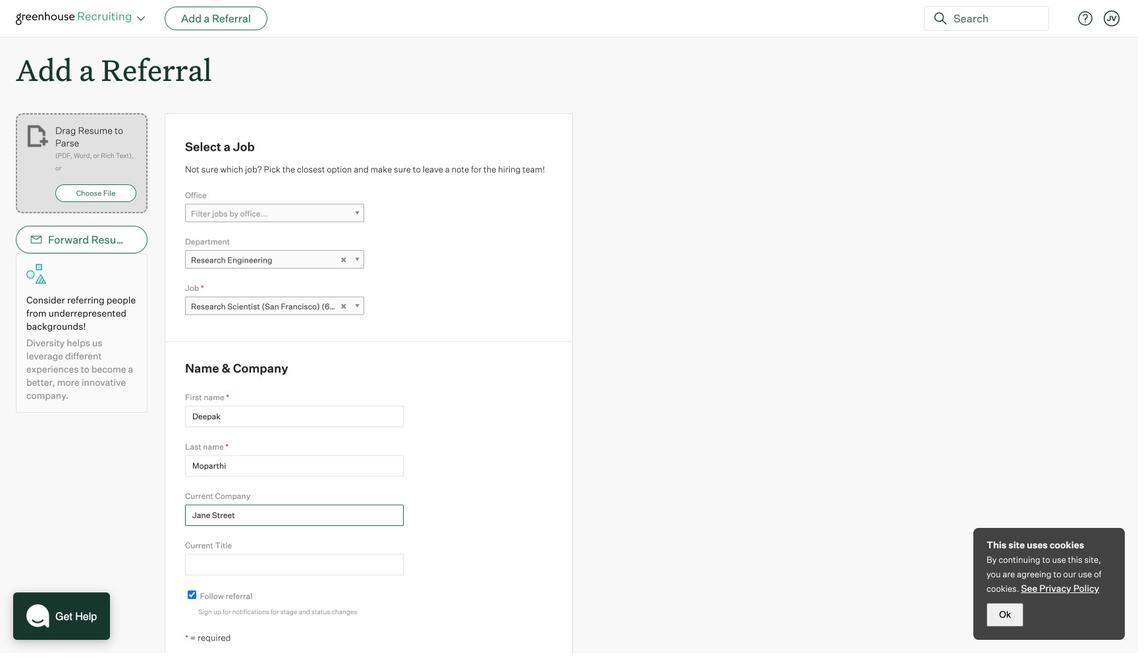 Task type: locate. For each thing, give the bounding box(es) containing it.
None text field
[[185, 456, 404, 477]]

None checkbox
[[188, 591, 196, 599]]

Top navigation search text field
[[949, 5, 1041, 32]]

switch applications element
[[133, 11, 149, 26]]

None text field
[[185, 406, 404, 428], [185, 505, 404, 526], [185, 554, 404, 576], [185, 406, 404, 428], [185, 505, 404, 526], [185, 554, 404, 576]]



Task type: describe. For each thing, give the bounding box(es) containing it.
switch applications image
[[136, 12, 146, 25]]



Task type: vqa. For each thing, say whether or not it's contained in the screenshot.
See corresponding to See goal dashboard
no



